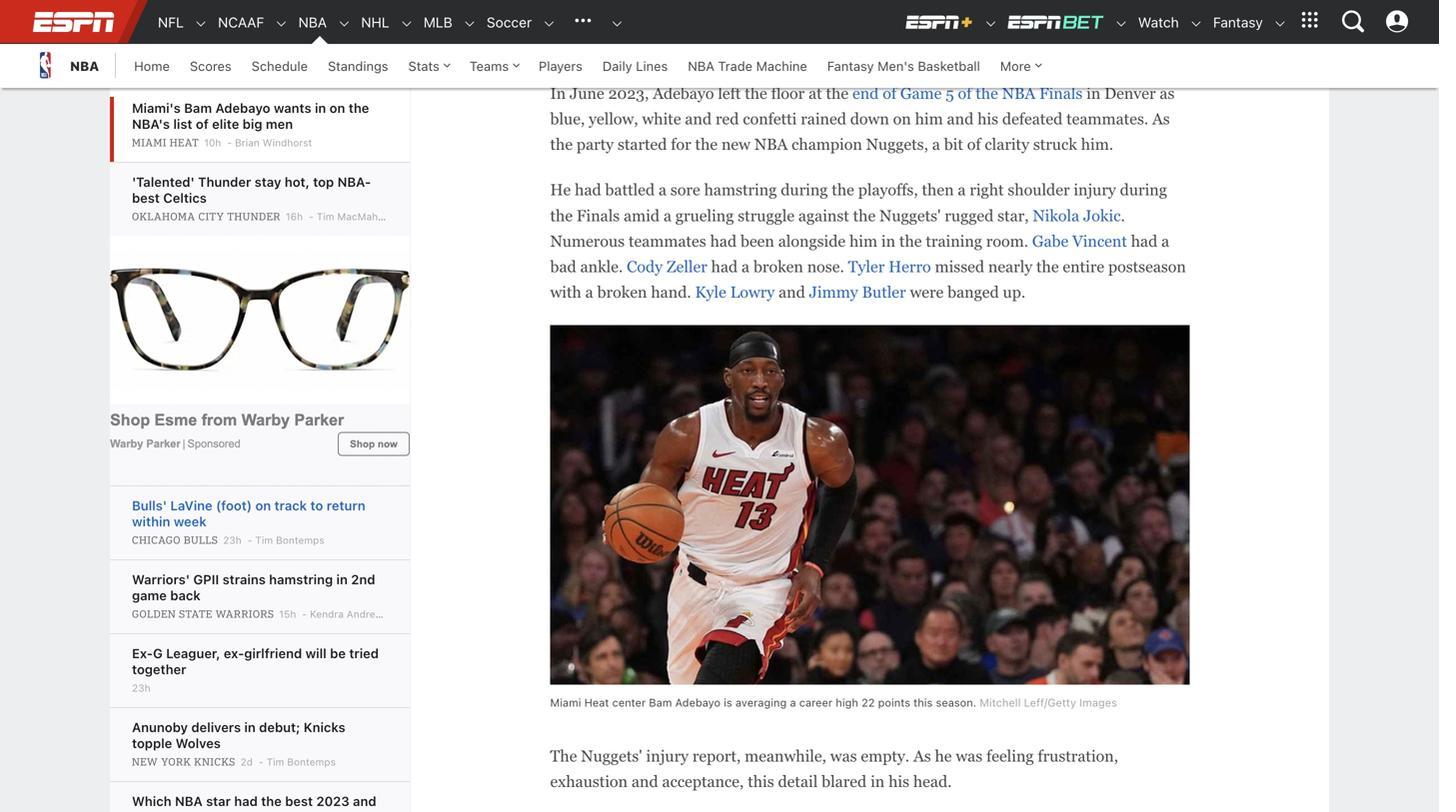 Task type: vqa. For each thing, say whether or not it's contained in the screenshot.


Task type: locate. For each thing, give the bounding box(es) containing it.
left
[[718, 84, 741, 102]]

1 horizontal spatial best
[[285, 794, 313, 809]]

to inside bulls' lavine (foot) on track to return within week
[[310, 498, 323, 513]]

1 vertical spatial nuggets'
[[581, 748, 643, 766]]

tim down bulls' lavine (foot) on track to return within week link on the bottom left
[[255, 535, 273, 546]]

and inside the nuggets' injury report, meanwhile, was empty. as he was feeling frustration, exhaustion and acceptance, this detail blared in his head.
[[632, 774, 659, 792]]

strains
[[223, 572, 266, 587]]

0 horizontal spatial as
[[914, 748, 931, 766]]

sore
[[671, 181, 701, 199]]

in down the empty.
[[871, 774, 885, 792]]

23h down bulls' lavine (foot) on track to return within week link on the bottom left
[[223, 535, 242, 546]]

ex-
[[224, 646, 244, 661]]

1 horizontal spatial fantasy
[[1214, 14, 1264, 30]]

0 horizontal spatial bam
[[184, 100, 212, 115]]

heat up exhaustion on the left bottom
[[585, 697, 609, 710]]

fantasy
[[1214, 14, 1264, 30], [828, 58, 874, 73]]

adebayo up the big
[[215, 100, 270, 115]]

center up do
[[979, 0, 1024, 6]]

0 horizontal spatial miami
[[132, 137, 167, 149]]

to right track
[[310, 498, 323, 513]]

was left the feeling at the bottom of page
[[956, 748, 983, 766]]

standings link
[[318, 44, 399, 88]]

in up teammates.
[[1087, 84, 1101, 102]]

a up postseason
[[1162, 232, 1170, 250]]

0 vertical spatial bontemps
[[276, 535, 325, 546]]

0 vertical spatial bam
[[184, 100, 212, 115]]

for inside all-star center told espn, nervously eyeing the elevator as he prepared for his ice bath. "so when i do get there, it's not as much of a shocker."
[[795, 13, 815, 31]]

all-star center told espn, nervously eyeing the elevator as he prepared for his ice bath. "so when i do get there, it's not as much of a shocker."
[[550, 0, 1190, 57]]

windhorst
[[263, 137, 312, 148]]

1 during from the left
[[781, 181, 828, 199]]

in
[[1087, 84, 1101, 102], [315, 100, 326, 115], [882, 232, 896, 250], [337, 572, 348, 587], [244, 720, 256, 735], [871, 774, 885, 792]]

i
[[977, 13, 984, 31]]

kyle lowry and jimmy butler were banged up.
[[695, 284, 1026, 302]]

to
[[310, 498, 323, 513], [163, 810, 176, 813]]

the left the new
[[695, 136, 718, 154]]

to inside which nba star had the best 2023 and gets to hoist the annual golde
[[163, 810, 176, 813]]

of up players
[[550, 39, 564, 57]]

1 vertical spatial him
[[850, 232, 878, 250]]

0 horizontal spatial broken
[[597, 284, 647, 302]]

1 vertical spatial hamstring
[[269, 572, 333, 587]]

1 horizontal spatial finals
[[1040, 84, 1083, 102]]

him up tyler
[[850, 232, 878, 250]]

2 was from the left
[[956, 748, 983, 766]]

was up blared
[[831, 748, 857, 766]]

1 vertical spatial finals
[[577, 207, 620, 225]]

bulls'
[[132, 498, 167, 513]]

1 horizontal spatial him
[[915, 110, 944, 128]]

1 vertical spatial 23h
[[132, 683, 151, 694]]

0 vertical spatial fantasy
[[1214, 14, 1264, 30]]

the up shocker."
[[600, 13, 622, 31]]

1 vertical spatial for
[[671, 136, 692, 154]]

1 horizontal spatial bam
[[649, 697, 672, 710]]

0 vertical spatial knicks
[[304, 720, 346, 735]]

was
[[831, 748, 857, 766], [956, 748, 983, 766]]

1 horizontal spatial injury
[[1074, 181, 1117, 199]]

started
[[618, 136, 667, 154]]

0 vertical spatial as
[[1153, 110, 1170, 128]]

the down gabe
[[1037, 258, 1059, 276]]

on right wants
[[330, 100, 345, 115]]

miami up the
[[550, 697, 581, 710]]

0 vertical spatial him
[[915, 110, 944, 128]]

0 vertical spatial heat
[[170, 137, 199, 149]]

tim bontemps for knicks
[[267, 757, 336, 768]]

on up nuggets,
[[893, 110, 912, 128]]

injury up jokic
[[1074, 181, 1117, 199]]

blue,
[[550, 110, 585, 128]]

annual
[[238, 810, 280, 813]]

1 vertical spatial he
[[935, 748, 952, 766]]

this down meanwhile,
[[748, 774, 774, 792]]

0 horizontal spatial hamstring
[[269, 572, 333, 587]]

frustration,
[[1038, 748, 1119, 766]]

1 horizontal spatial was
[[956, 748, 983, 766]]

hamstring
[[704, 181, 777, 199], [269, 572, 333, 587]]

bontemps up the 2023
[[287, 757, 336, 768]]

0 vertical spatial best
[[132, 190, 160, 205]]

june
[[570, 84, 605, 102]]

top
[[313, 174, 334, 189]]

had inside the "he had battled a sore hamstring during the playoffs, then a right shoulder injury during the finals amid a grueling struggle against the nuggets' rugged star,"
[[575, 181, 602, 199]]

finals up numerous
[[577, 207, 620, 225]]

tried
[[349, 646, 379, 661]]

center up exhaustion on the left bottom
[[612, 697, 646, 710]]

2d
[[241, 757, 253, 768]]

in up tyler herro link
[[882, 232, 896, 250]]

miami's bam adebayo wants in on the nba's list of elite big men
[[132, 100, 369, 131]]

for right prepared
[[795, 13, 815, 31]]

in left debut;
[[244, 720, 256, 735]]

on left track
[[255, 498, 271, 513]]

0 vertical spatial miami
[[132, 137, 167, 149]]

1 vertical spatial tim
[[255, 535, 273, 546]]

a inside all-star center told espn, nervously eyeing the elevator as he prepared for his ice bath. "so when i do get there, it's not as much of a shocker."
[[568, 39, 576, 57]]

home
[[134, 58, 170, 73]]

1 horizontal spatial 23h
[[223, 535, 242, 546]]

thunder down 'talented' thunder stay hot, top nba- best celtics link
[[227, 211, 281, 223]]

2 horizontal spatial on
[[893, 110, 912, 128]]

0 vertical spatial center
[[979, 0, 1024, 6]]

1 horizontal spatial broken
[[754, 258, 804, 276]]

warriors'
[[132, 572, 190, 587]]

tim macmahon
[[317, 211, 390, 222]]

0 vertical spatial for
[[795, 13, 815, 31]]

0 horizontal spatial this
[[748, 774, 774, 792]]

0 horizontal spatial 23h
[[132, 683, 151, 694]]

macmahon
[[337, 211, 390, 222]]

bam up the list
[[184, 100, 212, 115]]

it's
[[1079, 13, 1100, 31]]

nba left trade
[[688, 58, 715, 73]]

kyle
[[695, 284, 727, 302]]

1 vertical spatial miami
[[550, 697, 581, 710]]

finals for nba
[[1040, 84, 1083, 102]]

knicks
[[304, 720, 346, 735], [194, 757, 236, 769]]

center for heat
[[612, 697, 646, 710]]

nba down more
[[1002, 84, 1036, 102]]

a left bit
[[933, 136, 941, 154]]

0 horizontal spatial on
[[255, 498, 271, 513]]

0 horizontal spatial his
[[819, 13, 840, 31]]

tim for debut;
[[267, 757, 284, 768]]

knicks down wolves
[[194, 757, 236, 769]]

0 horizontal spatial was
[[831, 748, 857, 766]]

finals up defeated
[[1040, 84, 1083, 102]]

1 vertical spatial bontemps
[[287, 757, 336, 768]]

0 horizontal spatial him
[[850, 232, 878, 250]]

center inside all-star center told espn, nervously eyeing the elevator as he prepared for his ice bath. "so when i do get there, it's not as much of a shocker."
[[979, 0, 1024, 6]]

best left the 2023
[[285, 794, 313, 809]]

had a bad ankle.
[[550, 232, 1170, 276]]

nba inside which nba star had the best 2023 and gets to hoist the annual golde
[[175, 794, 203, 809]]

1 horizontal spatial for
[[795, 13, 815, 31]]

players link
[[529, 44, 593, 88]]

daily
[[603, 58, 633, 73]]

wants
[[274, 100, 312, 115]]

0 horizontal spatial nuggets'
[[581, 748, 643, 766]]

0 horizontal spatial finals
[[577, 207, 620, 225]]

feeling
[[987, 748, 1034, 766]]

get
[[1009, 13, 1031, 31]]

for
[[795, 13, 815, 31], [671, 136, 692, 154]]

0 vertical spatial tim bontemps
[[255, 535, 325, 546]]

1 vertical spatial best
[[285, 794, 313, 809]]

brian windhorst
[[235, 137, 312, 148]]

broken down ankle.
[[597, 284, 647, 302]]

in right wants
[[315, 100, 326, 115]]

0 vertical spatial tim
[[317, 211, 334, 222]]

city
[[198, 211, 224, 223]]

0 vertical spatial nuggets'
[[880, 207, 941, 225]]

thunder up oklahoma city thunder 16h
[[198, 174, 251, 189]]

he inside all-star center told espn, nervously eyeing the elevator as he prepared for his ice bath. "so when i do get there, it's not as much of a shocker."
[[706, 13, 723, 31]]

and right exhaustion on the left bottom
[[632, 774, 659, 792]]

miami
[[132, 137, 167, 149], [550, 697, 581, 710]]

training
[[926, 232, 983, 250]]

battled
[[605, 181, 655, 199]]

bad
[[550, 258, 577, 276]]

in left 2nd
[[337, 572, 348, 587]]

1 horizontal spatial as
[[1131, 13, 1146, 31]]

1 horizontal spatial center
[[979, 0, 1024, 6]]

will
[[306, 646, 327, 661]]

his down the empty.
[[889, 774, 910, 792]]

had right 'he' at the left top of the page
[[575, 181, 602, 199]]

as down denver
[[1153, 110, 1170, 128]]

1 horizontal spatial his
[[889, 774, 910, 792]]

which nba star had the best 2023 and gets to hoist the annual golde
[[132, 794, 377, 813]]

0 vertical spatial 23h
[[223, 535, 242, 546]]

1 vertical spatial his
[[978, 110, 999, 128]]

heat for 10h
[[170, 137, 199, 149]]

him inside . numerous teammates had been alongside him in the training room.
[[850, 232, 878, 250]]

of
[[550, 39, 564, 57], [883, 84, 897, 102], [958, 84, 972, 102], [196, 116, 209, 131], [968, 136, 981, 154]]

fantasy up 'end'
[[828, 58, 874, 73]]

0 horizontal spatial fantasy
[[828, 58, 874, 73]]

1 horizontal spatial he
[[935, 748, 952, 766]]

bontemps down track
[[276, 535, 325, 546]]

star
[[206, 794, 231, 809]]

2 horizontal spatial his
[[978, 110, 999, 128]]

0 vertical spatial to
[[310, 498, 323, 513]]

1 horizontal spatial knicks
[[304, 720, 346, 735]]

0 horizontal spatial heat
[[170, 137, 199, 149]]

to down which
[[163, 810, 176, 813]]

of inside miami's bam adebayo wants in on the nba's list of elite big men
[[196, 116, 209, 131]]

2 vertical spatial tim
[[267, 757, 284, 768]]

finals inside the "he had battled a sore hamstring during the playoffs, then a right shoulder injury during the finals amid a grueling struggle against the nuggets' rugged star,"
[[577, 207, 620, 225]]

23h down together
[[132, 683, 151, 694]]

soccer
[[487, 14, 532, 30]]

during up against
[[781, 181, 828, 199]]

chicago
[[132, 535, 181, 547]]

in inside miami's bam adebayo wants in on the nba's list of elite big men
[[315, 100, 326, 115]]

hamstring inside warriors' gpii strains hamstring in 2nd game back
[[269, 572, 333, 587]]

0 horizontal spatial best
[[132, 190, 160, 205]]

numerous
[[550, 232, 625, 250]]

scores link
[[180, 44, 242, 88]]

of right 5
[[958, 84, 972, 102]]

him.
[[1082, 136, 1114, 154]]

daily lines
[[603, 58, 668, 73]]

his inside all-star center told espn, nervously eyeing the elevator as he prepared for his ice bath. "so when i do get there, it's not as much of a shocker."
[[819, 13, 840, 31]]

1 horizontal spatial heat
[[585, 697, 609, 710]]

of right bit
[[968, 136, 981, 154]]

nba-
[[338, 174, 371, 189]]

and up bit
[[947, 110, 974, 128]]

bit
[[945, 136, 964, 154]]

a right with at the top left
[[586, 284, 594, 302]]

0 horizontal spatial knicks
[[194, 757, 236, 769]]

1 horizontal spatial nuggets'
[[880, 207, 941, 225]]

.
[[1121, 207, 1126, 225]]

confetti
[[743, 110, 797, 128]]

heat down the list
[[170, 137, 199, 149]]

finals for the
[[577, 207, 620, 225]]

this right points
[[914, 697, 933, 710]]

1 was from the left
[[831, 748, 857, 766]]

for down "white"
[[671, 136, 692, 154]]

he up head.
[[935, 748, 952, 766]]

oklahoma
[[132, 211, 196, 223]]

advertisement region
[[110, 236, 410, 486]]

elite
[[212, 116, 239, 131]]

nuggets'
[[880, 207, 941, 225], [581, 748, 643, 766]]

miami heat 10h
[[132, 137, 221, 149]]

york
[[161, 757, 191, 769]]

miami's
[[132, 100, 181, 115]]

hamstring up struggle
[[704, 181, 777, 199]]

on
[[330, 100, 345, 115], [893, 110, 912, 128], [255, 498, 271, 513]]

2 vertical spatial his
[[889, 774, 910, 792]]

1 vertical spatial injury
[[646, 748, 689, 766]]

standings
[[328, 58, 389, 73]]

girlfriend
[[244, 646, 302, 661]]

tim bontemps down track
[[255, 535, 325, 546]]

1 horizontal spatial this
[[914, 697, 933, 710]]

a up players
[[568, 39, 576, 57]]

0 horizontal spatial for
[[671, 136, 692, 154]]

hamstring up 15h
[[269, 572, 333, 587]]

his left ice
[[819, 13, 840, 31]]

bam left is
[[649, 697, 672, 710]]

a right then
[[958, 181, 966, 199]]

on inside in denver as blue, yellow, white and red confetti rained down on him and his defeated teammates. as the party started for the new nba champion nuggets, a bit of clarity struck him.
[[893, 110, 912, 128]]

hot,
[[285, 174, 310, 189]]

1 horizontal spatial on
[[330, 100, 345, 115]]

1 vertical spatial heat
[[585, 697, 609, 710]]

his inside in denver as blue, yellow, white and red confetti rained down on him and his defeated teammates. as the party started for the new nba champion nuggets, a bit of clarity struck him.
[[978, 110, 999, 128]]

0 horizontal spatial to
[[163, 810, 176, 813]]

he inside the nuggets' injury report, meanwhile, was empty. as he was feeling frustration, exhaustion and acceptance, this detail blared in his head.
[[935, 748, 952, 766]]

head.
[[914, 774, 952, 792]]

as right elevator
[[687, 13, 702, 31]]

0 horizontal spatial center
[[612, 697, 646, 710]]

0 vertical spatial he
[[706, 13, 723, 31]]

him down game at right top
[[915, 110, 944, 128]]

nuggets' up exhaustion on the left bottom
[[581, 748, 643, 766]]

1 vertical spatial tim bontemps
[[267, 757, 336, 768]]

the right at
[[826, 84, 849, 102]]

defeated
[[1003, 110, 1063, 128]]

with
[[550, 284, 582, 302]]

center
[[979, 0, 1024, 6], [612, 697, 646, 710]]

fantasy inside 'link'
[[828, 58, 874, 73]]

nba link up schedule on the top of the page
[[288, 1, 327, 44]]

basketball
[[918, 58, 981, 73]]

1 vertical spatial this
[[748, 774, 774, 792]]

nba up 'hoist'
[[175, 794, 203, 809]]

in inside the anunoby delivers in debut; knicks topple wolves
[[244, 720, 256, 735]]

knicks right debut;
[[304, 720, 346, 735]]

0 vertical spatial injury
[[1074, 181, 1117, 199]]

fantasy for fantasy men's basketball
[[828, 58, 874, 73]]

tim bontemps down debut;
[[267, 757, 336, 768]]

he left prepared
[[706, 13, 723, 31]]

blared
[[822, 774, 867, 792]]

teams link
[[460, 44, 529, 88]]

shocker."
[[580, 39, 646, 57]]

had up postseason
[[1132, 232, 1158, 250]]

1 horizontal spatial during
[[1120, 181, 1168, 199]]

fantasy for fantasy
[[1214, 14, 1264, 30]]

cody zeller had a broken nose. tyler herro
[[627, 258, 931, 276]]

injury inside the "he had battled a sore hamstring during the playoffs, then a right shoulder injury during the finals amid a grueling struggle against the nuggets' rugged star,"
[[1074, 181, 1117, 199]]

adebayo up "white"
[[653, 84, 714, 102]]

nba inside in denver as blue, yellow, white and red confetti rained down on him and his defeated teammates. as the party started for the new nba champion nuggets, a bit of clarity struck him.
[[755, 136, 788, 154]]

the down star
[[214, 810, 235, 813]]

adebayo inside miami's bam adebayo wants in on the nba's list of elite big men
[[215, 100, 270, 115]]

anunoby delivers in debut; knicks topple wolves link
[[132, 720, 346, 751]]

as right denver
[[1160, 84, 1175, 102]]

during up .
[[1120, 181, 1168, 199]]

1 horizontal spatial hamstring
[[704, 181, 777, 199]]

0 vertical spatial thunder
[[198, 174, 251, 189]]

0 vertical spatial hamstring
[[704, 181, 777, 199]]

0 horizontal spatial during
[[781, 181, 828, 199]]

detail
[[778, 774, 818, 792]]

and right the 2023
[[353, 794, 377, 809]]

much
[[1150, 13, 1190, 31]]

0 vertical spatial this
[[914, 697, 933, 710]]

1 vertical spatial broken
[[597, 284, 647, 302]]

this inside the nuggets' injury report, meanwhile, was empty. as he was feeling frustration, exhaustion and acceptance, this detail blared in his head.
[[748, 774, 774, 792]]

0 horizontal spatial injury
[[646, 748, 689, 766]]

the
[[600, 13, 622, 31], [745, 84, 768, 102], [826, 84, 849, 102], [976, 84, 999, 102], [349, 100, 369, 115], [550, 136, 573, 154], [695, 136, 718, 154], [832, 181, 855, 199], [550, 207, 573, 225], [853, 207, 876, 225], [900, 232, 922, 250], [1037, 258, 1059, 276], [261, 794, 282, 809], [214, 810, 235, 813]]

1 vertical spatial to
[[163, 810, 176, 813]]

bam inside miami's bam adebayo wants in on the nba's list of elite big men
[[184, 100, 212, 115]]

tim right 2d
[[267, 757, 284, 768]]

best down the 'talented'
[[132, 190, 160, 205]]

1 horizontal spatial miami
[[550, 697, 581, 710]]

nba link left home
[[30, 44, 99, 88]]

0 vertical spatial his
[[819, 13, 840, 31]]

his up clarity
[[978, 110, 999, 128]]

1 vertical spatial as
[[914, 748, 931, 766]]

in inside warriors' gpii strains hamstring in 2nd game back
[[337, 572, 348, 587]]

nhl
[[361, 14, 390, 30]]

nuggets' inside the nuggets' injury report, meanwhile, was empty. as he was feeling frustration, exhaustion and acceptance, this detail blared in his head.
[[581, 748, 643, 766]]

0 horizontal spatial he
[[706, 13, 723, 31]]

the up herro
[[900, 232, 922, 250]]

0 vertical spatial finals
[[1040, 84, 1083, 102]]

in inside in denver as blue, yellow, white and red confetti rained down on him and his defeated teammates. as the party started for the new nba champion nuggets, a bit of clarity struck him.
[[1087, 84, 1101, 102]]

the down blue,
[[550, 136, 573, 154]]

home link
[[124, 44, 180, 88]]

2 horizontal spatial as
[[1160, 84, 1175, 102]]

tim right 16h on the top of the page
[[317, 211, 334, 222]]

against
[[799, 207, 850, 225]]

had down grueling
[[710, 232, 737, 250]]

1 vertical spatial center
[[612, 697, 646, 710]]



Task type: describe. For each thing, give the bounding box(es) containing it.
a left career
[[790, 697, 796, 710]]

nikola jokic link
[[1033, 207, 1121, 225]]

and inside which nba star had the best 2023 and gets to hoist the annual golde
[[353, 794, 377, 809]]

the inside missed nearly the entire postseason with a broken hand.
[[1037, 258, 1059, 276]]

the
[[550, 748, 577, 766]]

butler
[[862, 284, 906, 302]]

espn,
[[1059, 0, 1105, 6]]

players
[[539, 58, 583, 73]]

topple
[[132, 736, 172, 751]]

all-
[[921, 0, 946, 6]]

bulls
[[184, 535, 218, 547]]

lowry
[[731, 284, 775, 302]]

denver
[[1105, 84, 1156, 102]]

on inside bulls' lavine (foot) on track to return within week
[[255, 498, 271, 513]]

jokic
[[1084, 207, 1121, 225]]

struggle
[[738, 207, 795, 225]]

1 horizontal spatial nba link
[[288, 1, 327, 44]]

stats link
[[399, 44, 460, 88]]

gabe vincent link
[[1033, 232, 1128, 250]]

knicks inside the anunoby delivers in debut; knicks topple wolves
[[304, 720, 346, 735]]

hamstring inside the "he had battled a sore hamstring during the playoffs, then a right shoulder injury during the finals amid a grueling struggle against the nuggets' rugged star,"
[[704, 181, 777, 199]]

rugged
[[945, 207, 994, 225]]

miami heat link
[[132, 137, 202, 149]]

nikola jokic
[[1033, 207, 1121, 225]]

2 during from the left
[[1120, 181, 1168, 199]]

stay
[[255, 174, 281, 189]]

stats
[[409, 58, 440, 73]]

gets
[[132, 810, 160, 813]]

nose.
[[808, 258, 845, 276]]

1 vertical spatial thunder
[[227, 211, 281, 223]]

nba image
[[30, 50, 60, 80]]

1 vertical spatial knicks
[[194, 757, 236, 769]]

miami for miami heat center bam adebayo is averaging a career high 22 points this season. mitchell leff/getty images
[[550, 697, 581, 710]]

when
[[935, 13, 974, 31]]

mlb
[[424, 14, 453, 30]]

which nba star had the best 2023 and gets to hoist the annual golde link
[[132, 794, 377, 813]]

best inside 'talented' thunder stay hot, top nba- best celtics
[[132, 190, 160, 205]]

leff/getty
[[1024, 697, 1077, 710]]

as inside the nuggets' injury report, meanwhile, was empty. as he was feeling frustration, exhaustion and acceptance, this detail blared in his head.
[[914, 748, 931, 766]]

a left the 'sore'
[[659, 181, 667, 199]]

together
[[132, 662, 186, 677]]

nba's
[[132, 116, 170, 131]]

a inside had a bad ankle.
[[1162, 232, 1170, 250]]

been
[[741, 232, 775, 250]]

the down 'he' at the left top of the page
[[550, 207, 573, 225]]

exhaustion
[[550, 774, 628, 792]]

ex-
[[132, 646, 153, 661]]

teammates
[[629, 232, 707, 250]]

had inside which nba star had the best 2023 and gets to hoist the annual golde
[[234, 794, 258, 809]]

as inside in denver as blue, yellow, white and red confetti rained down on him and his defeated teammates. as the party started for the new nba champion nuggets, a bit of clarity struck him.
[[1160, 84, 1175, 102]]

in inside . numerous teammates had been alongside him in the training room.
[[882, 232, 896, 250]]

heat for center
[[585, 697, 609, 710]]

bontemps for knicks
[[287, 757, 336, 768]]

schedule
[[252, 58, 308, 73]]

bontemps for track
[[276, 535, 325, 546]]

he
[[550, 181, 571, 199]]

as inside in denver as blue, yellow, white and red confetti rained down on him and his defeated teammates. as the party started for the new nba champion nuggets, a bit of clarity struck him.
[[1153, 110, 1170, 128]]

in inside the nuggets' injury report, meanwhile, was empty. as he was feeling frustration, exhaustion and acceptance, this detail blared in his head.
[[871, 774, 885, 792]]

chicago bulls link
[[132, 535, 221, 547]]

the down the playoffs,
[[853, 207, 876, 225]]

trade
[[718, 58, 753, 73]]

thunder inside 'talented' thunder stay hot, top nba- best celtics
[[198, 174, 251, 189]]

watch link
[[1129, 1, 1179, 44]]

in
[[550, 84, 566, 102]]

scores
[[190, 58, 232, 73]]

fantasy link
[[1204, 1, 1264, 44]]

mlb link
[[414, 1, 453, 44]]

oklahoma city thunder 16h
[[132, 211, 303, 223]]

missed nearly the entire postseason with a broken hand.
[[550, 258, 1187, 302]]

anunoby
[[132, 720, 188, 735]]

empty.
[[861, 748, 910, 766]]

had up kyle lowry link
[[711, 258, 738, 276]]

then
[[922, 181, 954, 199]]

the right 5
[[976, 84, 999, 102]]

best inside which nba star had the best 2023 and gets to hoist the annual golde
[[285, 794, 313, 809]]

0 horizontal spatial as
[[687, 13, 702, 31]]

tim for hot,
[[317, 211, 334, 222]]

1 vertical spatial bam
[[649, 697, 672, 710]]

broken inside missed nearly the entire postseason with a broken hand.
[[597, 284, 647, 302]]

nuggets' inside the "he had battled a sore hamstring during the playoffs, then a right shoulder injury during the finals amid a grueling struggle against the nuggets' rugged star,"
[[880, 207, 941, 225]]

and left red
[[685, 110, 712, 128]]

his inside the nuggets' injury report, meanwhile, was empty. as he was feeling frustration, exhaustion and acceptance, this detail blared in his head.
[[889, 774, 910, 792]]

the inside . numerous teammates had been alongside him in the training room.
[[900, 232, 922, 250]]

a inside missed nearly the entire postseason with a broken hand.
[[586, 284, 594, 302]]

and down cody zeller had a broken nose. tyler herro
[[779, 284, 806, 302]]

'talented'
[[132, 174, 195, 189]]

23h inside ex-g leaguer, ex-girlfriend will be tried together 23h
[[132, 683, 151, 694]]

a up lowry
[[742, 258, 750, 276]]

nba right nba image on the top left
[[70, 58, 99, 73]]

shoulder
[[1008, 181, 1070, 199]]

injury inside the nuggets' injury report, meanwhile, was empty. as he was feeling frustration, exhaustion and acceptance, this detail blared in his head.
[[646, 748, 689, 766]]

had inside . numerous teammates had been alongside him in the training room.
[[710, 232, 737, 250]]

missed
[[935, 258, 985, 276]]

schedule link
[[242, 44, 318, 88]]

of right 'end'
[[883, 84, 897, 102]]

him inside in denver as blue, yellow, white and red confetti rained down on him and his defeated teammates. as the party started for the new nba champion nuggets, a bit of clarity struck him.
[[915, 110, 944, 128]]

the inside miami's bam adebayo wants in on the nba's list of elite big men
[[349, 100, 369, 115]]

lines
[[636, 58, 668, 73]]

he had battled a sore hamstring during the playoffs, then a right shoulder injury during the finals amid a grueling struggle against the nuggets' rugged star,
[[550, 181, 1168, 225]]

grueling
[[676, 207, 734, 225]]

the nuggets' injury report, meanwhile, was empty. as he was feeling frustration, exhaustion and acceptance, this detail blared in his head.
[[550, 748, 1119, 792]]

5
[[946, 84, 955, 102]]

down
[[851, 110, 890, 128]]

"so
[[907, 13, 931, 31]]

0 horizontal spatial nba link
[[30, 44, 99, 88]]

the inside all-star center told espn, nervously eyeing the elevator as he prepared for his ice bath. "so when i do get there, it's not as much of a shocker."
[[600, 13, 622, 31]]

report,
[[693, 748, 741, 766]]

floor
[[771, 84, 805, 102]]

on inside miami's bam adebayo wants in on the nba's list of elite big men
[[330, 100, 345, 115]]

week
[[174, 514, 207, 529]]

g
[[153, 646, 163, 661]]

star,
[[998, 207, 1029, 225]]

miami for miami heat 10h
[[132, 137, 167, 149]]

a up teammates
[[664, 207, 672, 225]]

were
[[910, 284, 944, 302]]

list
[[173, 116, 192, 131]]

jimmy butler link
[[809, 284, 906, 302]]

tim bontemps for track
[[255, 535, 325, 546]]

center for star
[[979, 0, 1024, 6]]

2023
[[316, 794, 350, 809]]

the up annual
[[261, 794, 282, 809]]

season.
[[936, 697, 977, 710]]

kendra
[[310, 609, 344, 620]]

golden
[[132, 609, 176, 621]]

of inside in denver as blue, yellow, white and red confetti rained down on him and his defeated teammates. as the party started for the new nba champion nuggets, a bit of clarity struck him.
[[968, 136, 981, 154]]

tim for on
[[255, 535, 273, 546]]

acceptance,
[[662, 774, 744, 792]]

adebayo left is
[[675, 697, 721, 710]]

there,
[[1034, 13, 1076, 31]]

nhl link
[[351, 1, 390, 44]]

chicago bulls 23h
[[132, 535, 242, 547]]

party
[[577, 136, 614, 154]]

for inside in denver as blue, yellow, white and red confetti rained down on him and his defeated teammates. as the party started for the new nba champion nuggets, a bit of clarity struck him.
[[671, 136, 692, 154]]

points
[[878, 697, 911, 710]]

struck
[[1034, 136, 1078, 154]]

0 vertical spatial broken
[[754, 258, 804, 276]]

images
[[1080, 697, 1118, 710]]

the up against
[[832, 181, 855, 199]]

more link
[[991, 44, 1051, 88]]

bulls' lavine (foot) on track to return within week link
[[132, 498, 366, 529]]

23h inside chicago bulls 23h
[[223, 535, 242, 546]]

nba inside "link"
[[688, 58, 715, 73]]

a inside in denver as blue, yellow, white and red confetti rained down on him and his defeated teammates. as the party started for the new nba champion nuggets, a bit of clarity struck him.
[[933, 136, 941, 154]]

of inside all-star center told espn, nervously eyeing the elevator as he prepared for his ice bath. "so when i do get there, it's not as much of a shocker."
[[550, 39, 564, 57]]

at
[[809, 84, 823, 102]]

the right left
[[745, 84, 768, 102]]

soccer link
[[477, 1, 532, 44]]

zeller
[[667, 258, 708, 276]]

had inside had a bad ankle.
[[1132, 232, 1158, 250]]

warriors
[[216, 609, 274, 621]]

nba up 'schedule' 'link'
[[298, 14, 327, 30]]

up.
[[1003, 284, 1026, 302]]



